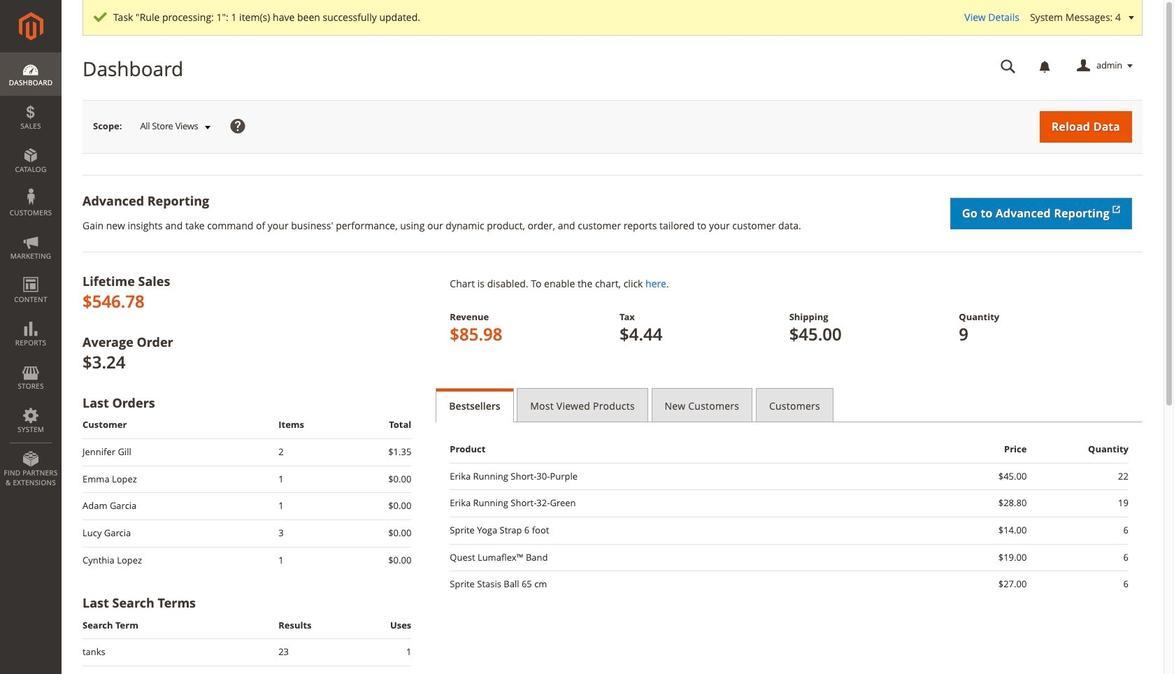 Task type: describe. For each thing, give the bounding box(es) containing it.
magento admin panel image
[[19, 12, 43, 41]]



Task type: locate. For each thing, give the bounding box(es) containing it.
tab list
[[436, 388, 1143, 422]]

None text field
[[991, 54, 1026, 78]]

menu bar
[[0, 52, 62, 495]]



Task type: vqa. For each thing, say whether or not it's contained in the screenshot.
the Magento Admin Panel image
yes



